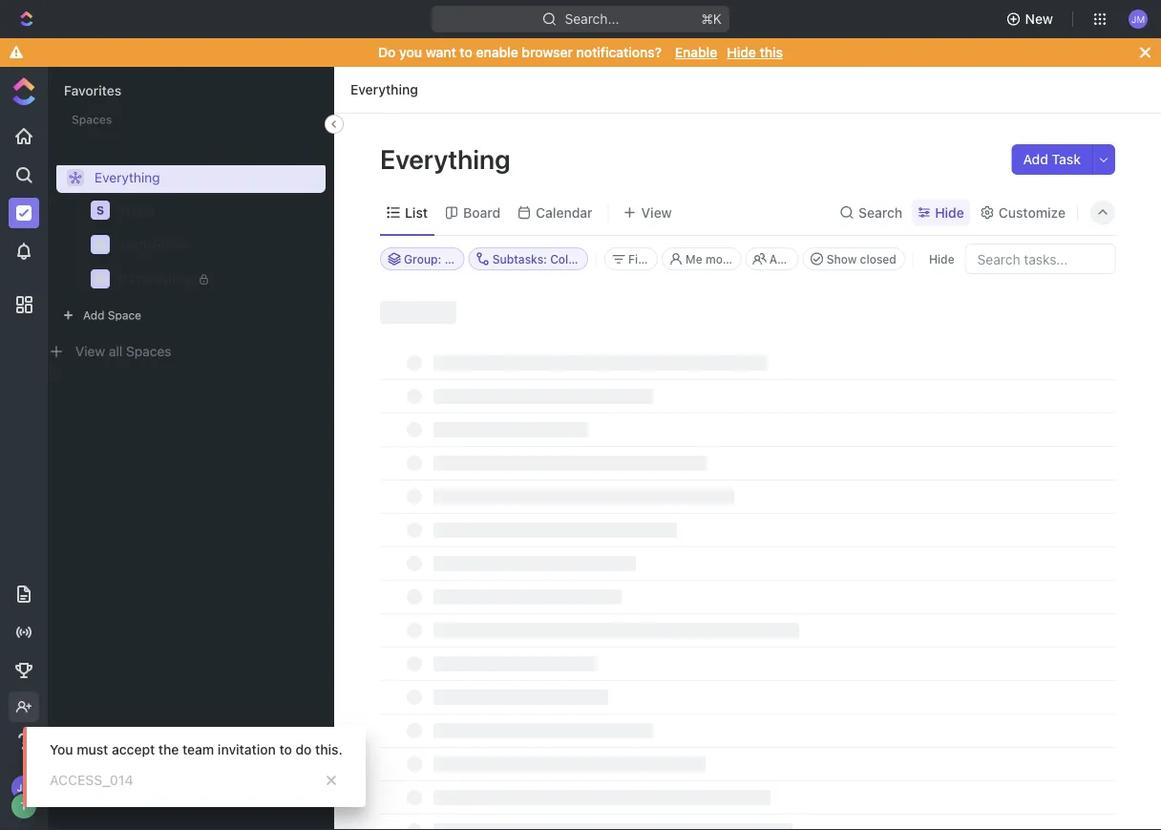 Task type: vqa. For each thing, say whether or not it's contained in the screenshot.
rightmost "Invite"
no



Task type: locate. For each thing, give the bounding box(es) containing it.
view
[[642, 204, 672, 220], [75, 343, 105, 359]]

0 vertical spatial hide
[[727, 44, 756, 60]]

all right collapse
[[601, 252, 614, 266]]

s
[[96, 203, 104, 217]]

list link
[[401, 199, 428, 226]]

add task
[[1023, 151, 1081, 167]]

space for team space
[[154, 237, 190, 251]]

everything link down do
[[346, 78, 423, 101]]

observatory link
[[118, 264, 302, 294]]

hide
[[727, 44, 756, 60], [935, 204, 965, 220], [929, 252, 955, 266]]

Search tasks... text field
[[966, 245, 1116, 273]]

board
[[463, 204, 501, 220]]

0 vertical spatial view
[[642, 204, 672, 220]]

access_014
[[50, 772, 133, 788]]

enable
[[476, 44, 518, 60]]

team
[[182, 742, 214, 757]]

me mode button
[[662, 247, 742, 270]]

show closed
[[827, 252, 897, 266]]

subtasks:
[[493, 252, 547, 266]]

0 vertical spatial space
[[118, 203, 155, 217]]

space right team
[[154, 237, 190, 251]]

1 horizontal spatial view
[[642, 204, 672, 220]]

globe image
[[95, 273, 106, 285]]

list
[[405, 204, 428, 220]]

space
[[118, 203, 155, 217], [154, 237, 190, 251], [108, 309, 141, 322]]

0 vertical spatial all
[[601, 252, 614, 266]]

space up team
[[118, 203, 155, 217]]

all down add space
[[109, 343, 123, 359]]

everything
[[351, 82, 418, 97], [380, 143, 516, 174], [95, 170, 160, 185]]

user group image
[[93, 239, 107, 250]]

add down globe image
[[83, 309, 105, 322]]

1 horizontal spatial to
[[460, 44, 473, 60]]

team space
[[118, 237, 190, 251]]

1 vertical spatial to
[[279, 742, 292, 757]]

0 horizontal spatial view
[[75, 343, 105, 359]]

accept
[[112, 742, 155, 757]]

everything link
[[346, 78, 423, 101], [56, 162, 326, 193]]

view up filters
[[642, 204, 672, 220]]

invitation
[[218, 742, 276, 757]]

hide down hide dropdown button
[[929, 252, 955, 266]]

show closed button
[[803, 247, 905, 270]]

view inside button
[[642, 204, 672, 220]]

hide left this
[[727, 44, 756, 60]]

add space
[[83, 309, 141, 322]]

2 vertical spatial hide
[[929, 252, 955, 266]]

calendar
[[536, 204, 593, 220]]

task
[[1052, 151, 1081, 167]]

team space link
[[118, 229, 302, 260]]

want
[[426, 44, 456, 60]]

customize
[[999, 204, 1066, 220]]

group: status
[[404, 252, 480, 266]]

hide up hide button at the right
[[935, 204, 965, 220]]

spaces link
[[49, 118, 110, 134]]

closed
[[860, 252, 897, 266]]

0 horizontal spatial all
[[109, 343, 123, 359]]

add
[[1023, 151, 1049, 167], [83, 309, 105, 322]]

space up view all spaces
[[108, 309, 141, 322]]

1 horizontal spatial all
[[601, 252, 614, 266]]

everything down do
[[351, 82, 418, 97]]

view for view
[[642, 204, 672, 220]]

0 horizontal spatial everything link
[[56, 162, 326, 193]]

2 vertical spatial space
[[108, 309, 141, 322]]

0 vertical spatial everything link
[[346, 78, 423, 101]]

1 vertical spatial hide
[[935, 204, 965, 220]]

mode
[[706, 252, 737, 266]]

must
[[77, 742, 108, 757]]

view all spaces
[[75, 343, 171, 359]]

0 vertical spatial add
[[1023, 151, 1049, 167]]

add for add task
[[1023, 151, 1049, 167]]

favorites button
[[64, 83, 121, 98]]

browser
[[522, 44, 573, 60]]

1 vertical spatial all
[[109, 343, 123, 359]]

add left task
[[1023, 151, 1049, 167]]

filters
[[629, 252, 663, 266]]

you
[[399, 44, 422, 60]]

all
[[601, 252, 614, 266], [109, 343, 123, 359]]

me
[[686, 252, 703, 266]]

search button
[[834, 199, 909, 226]]

spaces
[[72, 113, 112, 126], [64, 118, 110, 134], [126, 343, 171, 359]]

to
[[460, 44, 473, 60], [279, 742, 292, 757]]

jm
[[1132, 13, 1145, 24]]

team
[[118, 237, 150, 251]]

to right the want
[[460, 44, 473, 60]]

1 horizontal spatial add
[[1023, 151, 1049, 167]]

to left do
[[279, 742, 292, 757]]

1 vertical spatial everything link
[[56, 162, 326, 193]]

new
[[1025, 11, 1054, 27]]

calendar link
[[532, 199, 593, 226]]

1 horizontal spatial everything link
[[346, 78, 423, 101]]

1 vertical spatial add
[[83, 309, 105, 322]]

everything link up space link
[[56, 162, 326, 193]]

0 horizontal spatial add
[[83, 309, 105, 322]]

view down add space
[[75, 343, 105, 359]]

view button
[[617, 199, 679, 226]]

new button
[[999, 4, 1065, 34]]

0 vertical spatial to
[[460, 44, 473, 60]]

view button
[[617, 190, 679, 235]]

1 vertical spatial space
[[154, 237, 190, 251]]

space link
[[118, 195, 302, 225]]

space inside team space link
[[154, 237, 190, 251]]

add inside button
[[1023, 151, 1049, 167]]

customize button
[[974, 199, 1072, 226]]

1 vertical spatial view
[[75, 343, 105, 359]]



Task type: describe. For each thing, give the bounding box(es) containing it.
group:
[[404, 252, 442, 266]]

this.
[[315, 742, 343, 757]]

this
[[760, 44, 783, 60]]

search...
[[565, 11, 619, 27]]

do
[[378, 44, 396, 60]]

add task button
[[1012, 144, 1093, 175]]

⌘k
[[701, 11, 722, 27]]

view for view all spaces
[[75, 343, 105, 359]]

you
[[50, 742, 73, 757]]

hide button
[[922, 247, 962, 270]]

you must accept the team invitation to do this.
[[50, 742, 343, 757]]

filters button
[[605, 247, 663, 270]]

hide inside hide dropdown button
[[935, 204, 965, 220]]

notifications?
[[577, 44, 662, 60]]

space, , element
[[91, 201, 110, 220]]

status
[[445, 252, 480, 266]]

collapse
[[550, 252, 598, 266]]

view all spaces link
[[75, 343, 171, 359]]

do
[[296, 742, 312, 757]]

hide inside hide button
[[929, 252, 955, 266]]

add for add space
[[83, 309, 105, 322]]

board link
[[459, 199, 501, 226]]

do you want to enable browser notifications? enable hide this
[[378, 44, 783, 60]]

me mode
[[686, 252, 737, 266]]

enable
[[675, 44, 718, 60]]

observatory
[[118, 271, 192, 286]]

the
[[158, 742, 179, 757]]

favorites
[[64, 83, 121, 98]]

space inside space link
[[118, 203, 155, 217]]

0 horizontal spatial to
[[279, 742, 292, 757]]

subtasks: collapse all
[[493, 252, 614, 266]]

hide button
[[912, 199, 970, 226]]

space for add space
[[108, 309, 141, 322]]

everything up "space, ," "element"
[[95, 170, 160, 185]]

show
[[827, 252, 857, 266]]

search
[[859, 204, 903, 220]]

everything up 'list'
[[380, 143, 516, 174]]

jm button
[[1123, 4, 1154, 34]]



